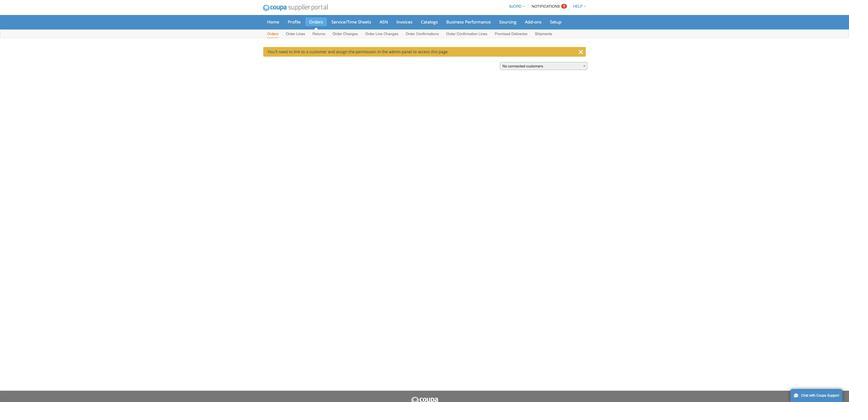 Task type: vqa. For each thing, say whether or not it's contained in the screenshot.
Order Confirmation Lines link
yes



Task type: describe. For each thing, give the bounding box(es) containing it.
promised
[[495, 32, 511, 36]]

promised deliveries
[[495, 32, 528, 36]]

order confirmation lines link
[[446, 31, 488, 38]]

chat with coupa support button
[[791, 390, 844, 403]]

order lines
[[286, 32, 305, 36]]

order for order line changes
[[366, 32, 375, 36]]

connected
[[509, 64, 526, 68]]

0
[[564, 4, 566, 8]]

service/time sheets
[[332, 19, 372, 25]]

shipments
[[535, 32, 553, 36]]

bjord link
[[507, 4, 526, 9]]

support
[[828, 394, 840, 398]]

setup link
[[547, 18, 566, 26]]

no
[[503, 64, 508, 68]]

order for order confirmation lines
[[447, 32, 456, 36]]

business
[[447, 19, 464, 25]]

promised deliveries link
[[495, 31, 528, 38]]

sheets
[[358, 19, 372, 25]]

order line changes
[[366, 32, 399, 36]]

notifications 0
[[532, 4, 566, 9]]

chat with coupa support
[[802, 394, 840, 398]]

profile
[[288, 19, 301, 25]]

catalogs link
[[418, 18, 442, 26]]

asn
[[380, 19, 388, 25]]

0 vertical spatial orders
[[309, 19, 323, 25]]

service/time
[[332, 19, 357, 25]]

need
[[279, 49, 288, 54]]

business performance
[[447, 19, 491, 25]]

catalogs
[[421, 19, 438, 25]]

page.
[[439, 49, 449, 54]]

2 lines from the left
[[479, 32, 488, 36]]

ons
[[535, 19, 542, 25]]

invoices
[[397, 19, 413, 25]]

in
[[378, 49, 381, 54]]

help link
[[571, 4, 587, 9]]

1 vertical spatial coupa supplier portal image
[[411, 397, 439, 403]]

invoices link
[[393, 18, 417, 26]]

home
[[268, 19, 280, 25]]

chat
[[802, 394, 809, 398]]

1 the from the left
[[349, 49, 355, 54]]

add-
[[526, 19, 535, 25]]

3 to from the left
[[413, 49, 417, 54]]

navigation containing notifications 0
[[507, 1, 587, 12]]

you'll
[[268, 49, 278, 54]]

notifications
[[532, 4, 561, 9]]

service/time sheets link
[[328, 18, 375, 26]]

this
[[431, 49, 438, 54]]

confirmation
[[457, 32, 478, 36]]

assign
[[336, 49, 348, 54]]



Task type: locate. For each thing, give the bounding box(es) containing it.
2 to from the left
[[302, 49, 305, 54]]

0 vertical spatial coupa supplier portal image
[[259, 1, 332, 15]]

deliveries
[[512, 32, 528, 36]]

add-ons link
[[522, 18, 546, 26]]

order down service/time
[[333, 32, 342, 36]]

add-ons
[[526, 19, 542, 25]]

1 horizontal spatial to
[[302, 49, 305, 54]]

returns
[[313, 32, 326, 36]]

2 changes from the left
[[384, 32, 399, 36]]

order changes link
[[333, 31, 359, 38]]

1 horizontal spatial orders link
[[306, 18, 327, 26]]

navigation
[[507, 1, 587, 12]]

link
[[294, 49, 301, 54]]

sourcing link
[[496, 18, 521, 26]]

the
[[349, 49, 355, 54], [382, 49, 388, 54]]

and
[[328, 49, 335, 54]]

orders link down the 'home' 'link'
[[267, 31, 279, 38]]

you'll need to link to a customer and assign the permission in the admin panel to access this page.
[[268, 49, 449, 54]]

orders link up returns
[[306, 18, 327, 26]]

lines
[[297, 32, 305, 36], [479, 32, 488, 36]]

order for order lines
[[286, 32, 296, 36]]

a
[[306, 49, 309, 54]]

orders link
[[306, 18, 327, 26], [267, 31, 279, 38]]

customers
[[527, 64, 544, 68]]

2 the from the left
[[382, 49, 388, 54]]

line
[[376, 32, 383, 36]]

order changes
[[333, 32, 358, 36]]

lines down performance
[[479, 32, 488, 36]]

the right in
[[382, 49, 388, 54]]

performance
[[465, 19, 491, 25]]

changes right "line"
[[384, 32, 399, 36]]

confirmations
[[417, 32, 439, 36]]

access
[[418, 49, 430, 54]]

with
[[810, 394, 816, 398]]

1 to from the left
[[289, 49, 293, 54]]

sourcing
[[500, 19, 517, 25]]

2 horizontal spatial to
[[413, 49, 417, 54]]

coupa
[[817, 394, 827, 398]]

3 order from the left
[[366, 32, 375, 36]]

home link
[[264, 18, 283, 26]]

order left "line"
[[366, 32, 375, 36]]

order
[[286, 32, 296, 36], [333, 32, 342, 36], [366, 32, 375, 36], [406, 32, 416, 36], [447, 32, 456, 36]]

order down business
[[447, 32, 456, 36]]

business performance link
[[443, 18, 495, 26]]

No connected customers field
[[500, 62, 588, 70]]

panel
[[402, 49, 412, 54]]

the right assign
[[349, 49, 355, 54]]

0 horizontal spatial orders
[[268, 32, 279, 36]]

0 horizontal spatial lines
[[297, 32, 305, 36]]

1 horizontal spatial changes
[[384, 32, 399, 36]]

1 lines from the left
[[297, 32, 305, 36]]

changes
[[343, 32, 358, 36], [384, 32, 399, 36]]

returns link
[[312, 31, 326, 38]]

order confirmations
[[406, 32, 439, 36]]

profile link
[[284, 18, 305, 26]]

order for order confirmations
[[406, 32, 416, 36]]

help
[[574, 4, 583, 9]]

1 horizontal spatial coupa supplier portal image
[[411, 397, 439, 403]]

1 changes from the left
[[343, 32, 358, 36]]

changes down service/time sheets link
[[343, 32, 358, 36]]

to
[[289, 49, 293, 54], [302, 49, 305, 54], [413, 49, 417, 54]]

lines down profile link
[[297, 32, 305, 36]]

order confirmations link
[[406, 31, 440, 38]]

orders up returns
[[309, 19, 323, 25]]

permission
[[356, 49, 377, 54]]

bjord
[[510, 4, 522, 9]]

0 horizontal spatial to
[[289, 49, 293, 54]]

coupa supplier portal image
[[259, 1, 332, 15], [411, 397, 439, 403]]

order lines link
[[286, 31, 306, 38]]

orders down the 'home' 'link'
[[268, 32, 279, 36]]

to left a on the left top of page
[[302, 49, 305, 54]]

1 vertical spatial orders link
[[267, 31, 279, 38]]

admin
[[389, 49, 401, 54]]

0 horizontal spatial orders link
[[267, 31, 279, 38]]

No connected customers text field
[[501, 62, 588, 70]]

1 order from the left
[[286, 32, 296, 36]]

customer
[[310, 49, 327, 54]]

1 vertical spatial orders
[[268, 32, 279, 36]]

to right panel
[[413, 49, 417, 54]]

2 order from the left
[[333, 32, 342, 36]]

0 horizontal spatial the
[[349, 49, 355, 54]]

shipments link
[[535, 31, 553, 38]]

1 horizontal spatial orders
[[309, 19, 323, 25]]

orders
[[309, 19, 323, 25], [268, 32, 279, 36]]

order line changes link
[[365, 31, 399, 38]]

4 order from the left
[[406, 32, 416, 36]]

setup
[[551, 19, 562, 25]]

to left link at left
[[289, 49, 293, 54]]

order for order changes
[[333, 32, 342, 36]]

5 order from the left
[[447, 32, 456, 36]]

order down invoices link
[[406, 32, 416, 36]]

no connected customers
[[503, 64, 544, 68]]

1 horizontal spatial the
[[382, 49, 388, 54]]

asn link
[[376, 18, 392, 26]]

order confirmation lines
[[447, 32, 488, 36]]

order down profile link
[[286, 32, 296, 36]]

0 horizontal spatial changes
[[343, 32, 358, 36]]

0 horizontal spatial coupa supplier portal image
[[259, 1, 332, 15]]

0 vertical spatial orders link
[[306, 18, 327, 26]]

1 horizontal spatial lines
[[479, 32, 488, 36]]



